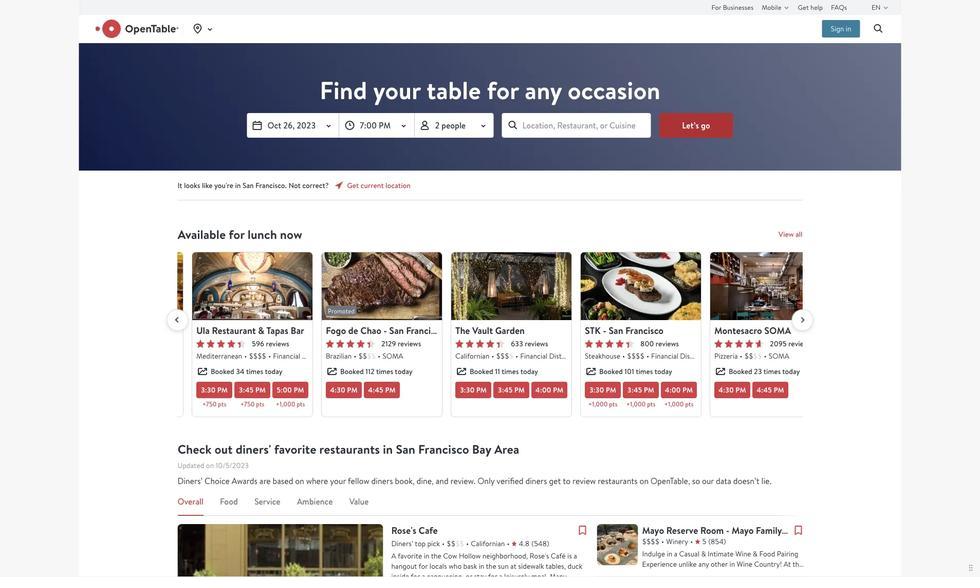 Task type: locate. For each thing, give the bounding box(es) containing it.
pizzeria
[[714, 351, 738, 361]]

+750 inside 3:45 pm +750 pts
[[240, 400, 254, 409]]

pts left 3:45 pm +1,000 pts
[[609, 400, 617, 409]]

3:45 down 'booked 34 times today'
[[239, 385, 253, 395]]

the right 'at'
[[793, 559, 803, 569]]

stk - san francisco
[[585, 324, 663, 337]]

1 horizontal spatial 4:00
[[665, 385, 681, 395]]

+1,000 inside 3:45 pm +1,000 pts
[[626, 400, 645, 409]]

a photo of mayo reserve room - mayo family winery restaurant image
[[597, 524, 638, 565]]

1 horizontal spatial 4.2 stars image
[[455, 340, 504, 348]]

0 horizontal spatial diners
[[371, 476, 393, 486]]

4.2 stars image up steakhouse
[[585, 340, 634, 348]]

- right stk
[[603, 324, 606, 337]]

$$$
[[496, 351, 509, 361]]

2 pts from the left
[[256, 400, 264, 409]]

2 +750 from the left
[[240, 400, 254, 409]]

4 today from the left
[[654, 367, 672, 376]]

3 times from the left
[[501, 367, 519, 376]]

23
[[754, 367, 762, 376]]

3:45 pm link down booked 11 times today
[[493, 382, 529, 398]]

ula restaurant & tapas bar
[[196, 324, 304, 337]]

4:00 pm link for stk - san francisco
[[661, 382, 697, 398]]

only
[[478, 476, 495, 486]]

3:30 pm link for -
[[585, 382, 621, 398]]

pts right 3:45 pm +1,000 pts
[[685, 400, 693, 409]]

3:45 pm +750 pts
[[239, 385, 266, 409]]

$$ $$ • californian
[[447, 539, 505, 548]]

2 horizontal spatial embarcadero
[[709, 351, 751, 361]]

favorite
[[274, 441, 316, 458], [398, 551, 422, 561]]

get left help
[[798, 3, 809, 12]]

/ left steakhouse
[[574, 351, 577, 361]]

3:30 down the mediterranean
[[201, 385, 215, 395]]

4 times from the left
[[636, 367, 653, 376]]

roka akor - san francisco
[[67, 324, 171, 337]]

not
[[289, 181, 301, 190]]

1 vertical spatial your
[[330, 476, 346, 486]]

a
[[674, 549, 677, 559], [574, 551, 577, 561], [422, 572, 425, 577], [499, 572, 502, 577]]

a photo of montesacro soma restaurant image
[[710, 252, 830, 320]]

4:30 down pizzeria
[[718, 385, 734, 395]]

get left current
[[347, 181, 359, 190]]

4:00 pm link right 3:45 pm
[[531, 382, 567, 398]]

1 vertical spatial any
[[698, 559, 709, 569]]

2 +1,000 from the left
[[588, 400, 607, 409]]

a photo of the vault garden restaurant image
[[451, 252, 571, 320]]

+1,000 for 4:00
[[664, 400, 683, 409]]

2 district from the left
[[549, 351, 572, 361]]

0 vertical spatial favorite
[[274, 441, 316, 458]]

0 horizontal spatial -
[[110, 324, 114, 337]]

search icon image
[[872, 23, 885, 35]]

booked left 11
[[469, 367, 493, 376]]

2 3:45 pm link from the left
[[493, 382, 529, 398]]

3:45 pm link for san
[[623, 382, 659, 398]]

4:45 pm for soma
[[756, 385, 784, 395]]

1 horizontal spatial 3:30 pm link
[[455, 382, 491, 398]]

1 vertical spatial diners'
[[391, 539, 413, 548]]

4.2 stars image down vault on the bottom of the page
[[455, 340, 504, 348]]

3 reviews from the left
[[525, 339, 548, 349]]

1 horizontal spatial 4:45
[[756, 385, 772, 395]]

1 4:00 pm link from the left
[[531, 382, 567, 398]]

pts for 3:30 pm +750 pts
[[218, 400, 226, 409]]

reviews right 2095
[[788, 339, 811, 349]]

1 4:45 pm link from the left
[[364, 382, 400, 398]]

today
[[265, 367, 282, 376], [395, 367, 412, 376], [520, 367, 538, 376], [654, 367, 672, 376], [782, 367, 800, 376]]

2 4:45 from the left
[[756, 385, 772, 395]]

food down choice
[[220, 496, 238, 507]]

restaurants up fellow
[[319, 441, 380, 458]]

0 vertical spatial any
[[525, 73, 562, 107]]

pts left 5:00 pm +1,000 pts
[[256, 400, 264, 409]]

other
[[711, 559, 728, 569]]

1 vertical spatial winery
[[683, 570, 704, 577]]

today for garden
[[520, 367, 538, 376]]

1 3:45 pm link from the left
[[234, 382, 270, 398]]

4:00 inside 4:00 pm +1,000 pts
[[665, 385, 681, 395]]

a photo of stk - san francisco restaurant image
[[581, 252, 701, 320]]

tables,
[[546, 561, 566, 571]]

ambience
[[297, 496, 333, 507]]

4.8 stars image
[[714, 340, 763, 348]]

& up 596
[[258, 324, 264, 337]]

a right the is
[[574, 551, 577, 561]]

0 horizontal spatial get
[[347, 181, 359, 190]]

3:30 inside the 3:30 pm +750 pts
[[201, 385, 215, 395]]

4:00 pm +1,000 pts
[[664, 385, 693, 409]]

4.2 stars image for vault
[[455, 340, 504, 348]]

3 embarcadero from the left
[[709, 351, 751, 361]]

awards
[[232, 476, 258, 486]]

0 vertical spatial restaurants
[[319, 441, 380, 458]]

1 horizontal spatial restaurants
[[598, 476, 638, 486]]

1 horizontal spatial /
[[574, 351, 577, 361]]

0 horizontal spatial food
[[220, 496, 238, 507]]

0 horizontal spatial 4:00 pm link
[[531, 382, 567, 398]]

5 reviews from the left
[[788, 339, 811, 349]]

34
[[236, 367, 244, 376]]

1 3:30 pm link from the left
[[196, 382, 232, 398]]

on left opentable,
[[640, 476, 649, 486]]

&
[[258, 324, 264, 337], [701, 549, 706, 559], [753, 549, 758, 559]]

view
[[779, 229, 794, 239]]

0 horizontal spatial 4:45
[[368, 385, 383, 395]]

1 vertical spatial restaurants
[[598, 476, 638, 486]]

& down 5
[[701, 549, 706, 559]]

2 4:30 from the left
[[718, 385, 734, 395]]

4.2 stars image
[[326, 340, 375, 348], [455, 340, 504, 348], [585, 340, 634, 348]]

2 financial district / embarcadero from the left
[[520, 351, 620, 361]]

times right 112
[[376, 367, 393, 376]]

1 horizontal spatial financial district / embarcadero
[[520, 351, 620, 361]]

pts left 4:00 pm +1,000 pts
[[647, 400, 655, 409]]

3:45 inside 3:45 pm +750 pts
[[239, 385, 253, 395]]

3:45 inside 3:45 pm +1,000 pts
[[627, 385, 642, 395]]

3 / from the left
[[705, 351, 708, 361]]

who
[[449, 561, 462, 571]]

lie.
[[761, 476, 772, 486]]

•
[[662, 537, 664, 546], [690, 537, 693, 546], [442, 539, 445, 548], [466, 539, 469, 548], [507, 539, 510, 548]]

winery up casual
[[666, 537, 688, 546]]

$$ $$ for de
[[358, 351, 375, 361]]

now
[[280, 226, 302, 243]]

0 horizontal spatial $$ $$
[[358, 351, 375, 361]]

0 horizontal spatial 3:30
[[201, 385, 215, 395]]

4:00 pm
[[535, 385, 563, 395]]

0 horizontal spatial district
[[302, 351, 325, 361]]

1 horizontal spatial get
[[798, 3, 809, 12]]

1 horizontal spatial 4:45 pm
[[756, 385, 784, 395]]

4:45 pm down booked 23 times today
[[756, 385, 784, 395]]

pts inside 3:45 pm +1,000 pts
[[647, 400, 655, 409]]

3 4.2 stars image from the left
[[585, 340, 634, 348]]

embarcadero down 4.8 stars image
[[709, 351, 751, 361]]

1 vertical spatial food
[[759, 549, 775, 559]]

0 horizontal spatial rose's
[[391, 524, 416, 537]]

4 pts from the left
[[609, 400, 617, 409]]

4:45 down booked 112 times today
[[368, 385, 383, 395]]

+1,000 inside 5:00 pm +1,000 pts
[[276, 400, 295, 409]]

family
[[661, 570, 681, 577]]

5 booked from the left
[[729, 367, 752, 376]]

2 horizontal spatial 3:45
[[627, 385, 642, 395]]

3:45 pm link
[[234, 382, 270, 398], [493, 382, 529, 398], [623, 382, 659, 398]]

winery down unlike
[[683, 570, 704, 577]]

1 horizontal spatial any
[[698, 559, 709, 569]]

4:45 for soma
[[756, 385, 772, 395]]

2 $$ $$ from the left
[[744, 351, 762, 361]]

2 booked from the left
[[340, 367, 363, 376]]

2 financial from the left
[[520, 351, 547, 361]]

san up the 2129 reviews
[[389, 324, 404, 337]]

san right stk
[[608, 324, 623, 337]]

• up hollow
[[466, 539, 469, 548]]

2 embarcadero from the left
[[578, 351, 620, 361]]

1 horizontal spatial diners'
[[391, 539, 413, 548]]

0 horizontal spatial any
[[525, 73, 562, 107]]

5:00
[[276, 385, 292, 395]]

times for san
[[636, 367, 653, 376]]

today down the 2129 reviews
[[395, 367, 412, 376]]

3:30 pm link for restaurant
[[196, 382, 232, 398]]

1 4:30 from the left
[[330, 385, 345, 395]]

0 horizontal spatial /
[[327, 351, 329, 361]]

5 (854)
[[702, 537, 726, 546]]

booked 34 times today
[[210, 367, 282, 376]]

0 vertical spatial diners'
[[178, 476, 203, 486]]

1 horizontal spatial on
[[295, 476, 304, 486]]

2 horizontal spatial -
[[603, 324, 606, 337]]

2 horizontal spatial 3:30 pm link
[[585, 382, 621, 398]]

3 today from the left
[[520, 367, 538, 376]]

a photo of roka akor - san francisco restaurant image
[[62, 252, 183, 320]]

financial district / embarcadero down stk
[[520, 351, 620, 361]]

3 3:30 from the left
[[589, 385, 604, 395]]

1 horizontal spatial diners
[[525, 476, 547, 486]]

2 horizontal spatial the
[[793, 559, 803, 569]]

booked left 112
[[340, 367, 363, 376]]

1 reviews from the left
[[266, 339, 289, 349]]

food up the country! on the bottom of the page
[[759, 549, 775, 559]]

None field
[[502, 113, 651, 138]]

pm inside 4:00 pm +1,000 pts
[[682, 385, 693, 395]]

francisco up the 2129 reviews
[[406, 324, 444, 337]]

1 horizontal spatial district
[[549, 351, 572, 361]]

any inside the indulge in a casual & intimate wine & food pairing experience unlike any other in wine country! at the mayo family winery reserve room, recei
[[698, 559, 709, 569]]

today up 5:00
[[265, 367, 282, 376]]

financial district / embarcadero down 4.8 stars image
[[651, 351, 751, 361]]

a favorite in the cow hollow neighborhood, rose's café is a hangout for locals who bask in the sun at sidewalk tables, duck inside for a cappuccino, or stay for a leisurely meal. ma
[[391, 551, 589, 577]]

san
[[242, 181, 254, 190], [116, 324, 130, 337], [389, 324, 404, 337], [608, 324, 623, 337], [396, 441, 415, 458]]

diners'
[[178, 476, 203, 486], [391, 539, 413, 548]]

4:30 pm link for montesacro
[[714, 382, 750, 398]]

on up choice
[[206, 461, 214, 470]]

3 3:30 pm link from the left
[[585, 382, 621, 398]]

$$$$ down 596
[[249, 351, 266, 361]]

2 3:30 pm link from the left
[[455, 382, 491, 398]]

the left sun
[[486, 561, 496, 571]]

1 horizontal spatial financial
[[520, 351, 547, 361]]

4:30 pm link down pizzeria
[[714, 382, 750, 398]]

1 horizontal spatial $$ $$
[[744, 351, 762, 361]]

review.
[[450, 476, 476, 486]]

+1,000 inside 3:30 pm +1,000 pts
[[588, 400, 607, 409]]

0 horizontal spatial 4:30
[[330, 385, 345, 395]]

sign in button
[[822, 20, 860, 38]]

1 financial district / embarcadero from the left
[[273, 351, 373, 361]]

2 - from the left
[[383, 324, 387, 337]]

3 3:45 from the left
[[627, 385, 642, 395]]

+1,000 left 3:45 pm +1,000 pts
[[588, 400, 607, 409]]

1 horizontal spatial +750
[[240, 400, 254, 409]]

embarcadero for tapas
[[331, 351, 373, 361]]

4:00 pm link for the vault garden
[[531, 382, 567, 398]]

1 pts from the left
[[218, 400, 226, 409]]

times for garden
[[501, 367, 519, 376]]

1 horizontal spatial 3:45
[[498, 385, 512, 395]]

1 / from the left
[[327, 351, 329, 361]]

3:30 pm link down booked 11 times today
[[455, 382, 491, 398]]

1 4:00 from the left
[[535, 385, 551, 395]]

4:00 right 3:45 pm +1,000 pts
[[665, 385, 681, 395]]

the
[[431, 551, 441, 561], [793, 559, 803, 569], [486, 561, 496, 571]]

- right akor
[[110, 324, 114, 337]]

steakhouse
[[585, 351, 620, 361]]

wine
[[735, 549, 751, 559], [737, 559, 752, 569]]

6 pts from the left
[[685, 400, 693, 409]]

people
[[442, 120, 466, 131]]

any up please input a location, restaurant or cuisine field
[[525, 73, 562, 107]]

$$ $$ for soma
[[744, 351, 762, 361]]

1 horizontal spatial the
[[486, 561, 496, 571]]

1 times from the left
[[246, 367, 263, 376]]

1 horizontal spatial rose's
[[530, 551, 549, 561]]

3:45 pm link down booked 101 times today
[[623, 382, 659, 398]]

3 3:45 pm link from the left
[[623, 382, 659, 398]]

francisco
[[133, 324, 171, 337], [406, 324, 444, 337], [625, 324, 663, 337], [418, 441, 469, 458]]

3:45 for ula
[[239, 385, 253, 395]]

soma down 2129
[[382, 351, 403, 361]]

5 pts from the left
[[647, 400, 655, 409]]

booked for san
[[599, 367, 622, 376]]

/ left pizzeria
[[705, 351, 708, 361]]

4:00 for 4:00 pm +1,000 pts
[[665, 385, 681, 395]]

get inside button
[[798, 3, 809, 12]]

0 horizontal spatial 4:00
[[535, 385, 551, 395]]

2 horizontal spatial financial
[[651, 351, 678, 361]]

californian down the
[[455, 351, 489, 361]]

1 booked from the left
[[210, 367, 234, 376]]

3:30 for stk
[[589, 385, 604, 395]]

on
[[206, 461, 214, 470], [295, 476, 304, 486], [640, 476, 649, 486]]

2 times from the left
[[376, 367, 393, 376]]

1 vertical spatial californian
[[471, 539, 505, 548]]

get current location
[[347, 181, 411, 190]]

1 horizontal spatial 3:45 pm link
[[493, 382, 529, 398]]

francisco up and
[[418, 441, 469, 458]]

4 reviews from the left
[[655, 339, 679, 349]]

0 horizontal spatial diners'
[[178, 476, 203, 486]]

pts for 3:45 pm +1,000 pts
[[647, 400, 655, 409]]

1 vertical spatial rose's
[[530, 551, 549, 561]]

winery inside the indulge in a casual & intimate wine & food pairing experience unlike any other in wine country! at the mayo family winery reserve room, recei
[[683, 570, 704, 577]]

rose's
[[391, 524, 416, 537], [530, 551, 549, 561]]

are
[[259, 476, 271, 486]]

francisco.
[[255, 181, 287, 190]]

1 today from the left
[[265, 367, 282, 376]]

embarcadero up 112
[[331, 351, 373, 361]]

4:30 pm down pizzeria
[[718, 385, 746, 395]]

(548)
[[532, 539, 549, 548]]

2 4:00 pm link from the left
[[661, 382, 697, 398]]

3:45 pm
[[498, 385, 525, 395]]

diners' for diners' top pick •
[[391, 539, 413, 548]]

3:30 pm link down steakhouse
[[585, 382, 621, 398]]

1 horizontal spatial -
[[383, 324, 387, 337]]

district left pizzeria
[[680, 351, 703, 361]]

4.2 stars image down de
[[326, 340, 375, 348]]

times for &
[[246, 367, 263, 376]]

2 horizontal spatial /
[[705, 351, 708, 361]]

2 4:45 pm link from the left
[[752, 382, 788, 398]]

favorite up 'hangout'
[[398, 551, 422, 561]]

pts inside the 3:30 pm +750 pts
[[218, 400, 226, 409]]

4:30 pm
[[330, 385, 357, 395], [718, 385, 746, 395]]

3:45 pm link for garden
[[493, 382, 529, 398]]

0 horizontal spatial 4:30 pm link
[[326, 382, 362, 398]]

is
[[567, 551, 572, 561]]

1 4:30 pm link from the left
[[326, 382, 362, 398]]

4:00 pm link right 3:45 pm +1,000 pts
[[661, 382, 697, 398]]

1 horizontal spatial favorite
[[398, 551, 422, 561]]

today down "2095 reviews"
[[782, 367, 800, 376]]

current
[[361, 181, 384, 190]]

1 district from the left
[[302, 351, 325, 361]]

4:45 pm for de
[[368, 385, 395, 395]]

1 3:45 from the left
[[239, 385, 253, 395]]

4:45 pm
[[368, 385, 395, 395], [756, 385, 784, 395]]

country!
[[754, 559, 782, 569]]

3 booked from the left
[[469, 367, 493, 376]]

/ for tapas
[[327, 351, 329, 361]]

4:45 for de
[[368, 385, 383, 395]]

2 4:30 pm link from the left
[[714, 382, 750, 398]]

pts inside 5:00 pm +1,000 pts
[[296, 400, 305, 409]]

times right 101
[[636, 367, 653, 376]]

2 4:45 pm from the left
[[756, 385, 784, 395]]

at
[[510, 561, 517, 571]]

reviews down tapas
[[266, 339, 289, 349]]

4 booked from the left
[[599, 367, 622, 376]]

financial district / embarcadero down fogo
[[273, 351, 373, 361]]

$$$$ for san
[[627, 351, 644, 361]]

+1,000 down 5:00
[[276, 400, 295, 409]]

3 financial from the left
[[651, 351, 678, 361]]

2 horizontal spatial 4.2 stars image
[[585, 340, 634, 348]]

1 embarcadero from the left
[[331, 351, 373, 361]]

pts inside 4:00 pm +1,000 pts
[[685, 400, 693, 409]]

+750 down 'booked 34 times today'
[[240, 400, 254, 409]]

0 vertical spatial get
[[798, 3, 809, 12]]

0 horizontal spatial 4.2 stars image
[[326, 340, 375, 348]]

0 horizontal spatial 3:30 pm link
[[196, 382, 232, 398]]

$$ $$ up the 23
[[744, 351, 762, 361]]

2 horizontal spatial district
[[680, 351, 703, 361]]

3:45 pm link for &
[[234, 382, 270, 398]]

0 horizontal spatial 4:45 pm link
[[364, 382, 400, 398]]

cafe
[[419, 524, 438, 537]]

garden
[[495, 324, 525, 337]]

today down 800 reviews
[[654, 367, 672, 376]]

3:45 down booked 101 times today
[[627, 385, 642, 395]]

get for get help
[[798, 3, 809, 12]]

a photo of ula restaurant & tapas bar restaurant image
[[192, 252, 312, 320]]

0 vertical spatial winery
[[666, 537, 688, 546]]

633 reviews
[[511, 339, 548, 349]]

7:00
[[360, 120, 377, 131]]

booked for garden
[[469, 367, 493, 376]]

0 horizontal spatial 4:45 pm
[[368, 385, 395, 395]]

1 horizontal spatial 3:30
[[460, 385, 474, 395]]

2 today from the left
[[395, 367, 412, 376]]

0 horizontal spatial favorite
[[274, 441, 316, 458]]

restaurants
[[319, 441, 380, 458], [598, 476, 638, 486]]

1 horizontal spatial 4:30
[[718, 385, 734, 395]]

diners' up a
[[391, 539, 413, 548]]

rose's down (548)
[[530, 551, 549, 561]]

booked left the 23
[[729, 367, 752, 376]]

rose's cafe
[[391, 524, 438, 537]]

intimate
[[708, 549, 734, 559]]

$$ $$
[[358, 351, 375, 361], [744, 351, 762, 361]]

fogo
[[326, 324, 346, 337]]

service
[[254, 496, 280, 507]]

0 horizontal spatial embarcadero
[[331, 351, 373, 361]]

0 horizontal spatial +750
[[202, 400, 216, 409]]

pts inside 3:30 pm +1,000 pts
[[609, 400, 617, 409]]

10/5/2023
[[216, 461, 249, 470]]

2 horizontal spatial 3:30
[[589, 385, 604, 395]]

1 horizontal spatial embarcadero
[[578, 351, 620, 361]]

+750 left 3:45 pm +750 pts
[[202, 400, 216, 409]]

0 horizontal spatial 3:45
[[239, 385, 253, 395]]

2 horizontal spatial financial district / embarcadero
[[651, 351, 751, 361]]

4:45
[[368, 385, 383, 395], [756, 385, 772, 395]]

3 pts from the left
[[296, 400, 305, 409]]

1 vertical spatial get
[[347, 181, 359, 190]]

1 4:45 from the left
[[368, 385, 383, 395]]

+750 inside the 3:30 pm +750 pts
[[202, 400, 216, 409]]

district up 4:00 pm
[[549, 351, 572, 361]]

today up 3:45 pm
[[520, 367, 538, 376]]

booked for chao
[[340, 367, 363, 376]]

2 4:00 from the left
[[665, 385, 681, 395]]

1 3:30 from the left
[[201, 385, 215, 395]]

verified
[[497, 476, 523, 486]]

room,
[[733, 570, 753, 577]]

4:45 pm link for soma
[[752, 382, 788, 398]]

3:30 down steakhouse
[[589, 385, 604, 395]]

today for &
[[265, 367, 282, 376]]

2 people
[[435, 120, 466, 131]]

financial district / embarcadero for stk - san francisco
[[651, 351, 751, 361]]

2 reviews from the left
[[397, 339, 421, 349]]

4:30 pm for montesacro
[[718, 385, 746, 395]]

3:30 pm
[[460, 385, 487, 395]]

+1,000 inside 4:00 pm +1,000 pts
[[664, 400, 683, 409]]

1 4:45 pm from the left
[[368, 385, 395, 395]]

1 vertical spatial favorite
[[398, 551, 422, 561]]

4:30 pm down brazilian
[[330, 385, 357, 395]]

0 vertical spatial rose's
[[391, 524, 416, 537]]

+1,000
[[276, 400, 295, 409], [588, 400, 607, 409], [626, 400, 645, 409], [664, 400, 683, 409]]

opentable,
[[651, 476, 690, 486]]

4:00 right 3:45 pm
[[535, 385, 551, 395]]

3 financial district / embarcadero from the left
[[651, 351, 751, 361]]

pts for 3:45 pm +750 pts
[[256, 400, 264, 409]]

lunch
[[248, 226, 277, 243]]

help
[[810, 3, 823, 12]]

check
[[178, 441, 212, 458]]

0 vertical spatial your
[[373, 73, 421, 107]]

financial
[[273, 351, 300, 361], [520, 351, 547, 361], [651, 351, 678, 361]]

view all link
[[779, 229, 803, 240]]

0 vertical spatial californian
[[455, 351, 489, 361]]

the up locals
[[431, 551, 441, 561]]

4.2 stars image for de
[[326, 340, 375, 348]]

3 district from the left
[[680, 351, 703, 361]]

1 horizontal spatial 4:45 pm link
[[752, 382, 788, 398]]

1 4:30 pm from the left
[[330, 385, 357, 395]]

get
[[798, 3, 809, 12], [347, 181, 359, 190]]

0 vertical spatial food
[[220, 496, 238, 507]]

3:30 inside 3:30 pm +1,000 pts
[[589, 385, 604, 395]]

1 horizontal spatial food
[[759, 549, 775, 559]]

2 4.2 stars image from the left
[[455, 340, 504, 348]]

4 +1,000 from the left
[[664, 400, 683, 409]]

roka
[[67, 324, 87, 337]]

2 horizontal spatial 3:45 pm link
[[623, 382, 659, 398]]

1 4.2 stars image from the left
[[326, 340, 375, 348]]

0 horizontal spatial 4:30 pm
[[330, 385, 357, 395]]

roka akor - san francisco link
[[62, 252, 183, 417]]

1 +1,000 from the left
[[276, 400, 295, 409]]

/ for francisco
[[705, 351, 708, 361]]

2 4:30 pm from the left
[[718, 385, 746, 395]]

tab list
[[178, 495, 803, 516]]

4:30 down brazilian
[[330, 385, 345, 395]]

1 financial from the left
[[273, 351, 300, 361]]

3:45 for stk
[[627, 385, 642, 395]]

0 horizontal spatial restaurants
[[319, 441, 380, 458]]

a down sun
[[499, 572, 502, 577]]

4:30 pm link down brazilian
[[326, 382, 362, 398]]

pts inside 3:45 pm +750 pts
[[256, 400, 264, 409]]

get inside button
[[347, 181, 359, 190]]

our
[[702, 476, 714, 486]]

3:30 for ula
[[201, 385, 215, 395]]

3 +1,000 from the left
[[626, 400, 645, 409]]

1 horizontal spatial 4:00 pm link
[[661, 382, 697, 398]]

restaurants right review at bottom right
[[598, 476, 638, 486]]

1 +750 from the left
[[202, 400, 216, 409]]

4:30 pm link for fogo
[[326, 382, 362, 398]]

diners left get
[[525, 476, 547, 486]]

district for stk - san francisco
[[680, 351, 703, 361]]

4.2 stars image for -
[[585, 340, 634, 348]]

pts for 4:00 pm +1,000 pts
[[685, 400, 693, 409]]

californian up 'a favorite in the cow hollow neighborhood, rose's café is a hangout for locals who bask in the sun at sidewalk tables, duck inside for a cappuccino, or stay for a leisurely meal. ma'
[[471, 539, 505, 548]]

1 horizontal spatial 4:30 pm link
[[714, 382, 750, 398]]

1 horizontal spatial 4:30 pm
[[718, 385, 746, 395]]

$$$ $
[[496, 351, 513, 361]]

your left fellow
[[330, 476, 346, 486]]

0 horizontal spatial 3:45 pm link
[[234, 382, 270, 398]]

1 $$ $$ from the left
[[358, 351, 375, 361]]

2
[[435, 120, 440, 131]]

4:45 down booked 23 times today
[[756, 385, 772, 395]]



Task type: vqa. For each thing, say whether or not it's contained in the screenshot.
6:30 at the left of page
no



Task type: describe. For each thing, give the bounding box(es) containing it.
pick
[[427, 539, 440, 548]]

800
[[640, 339, 654, 349]]

a
[[391, 551, 396, 561]]

booked 23 times today
[[729, 367, 800, 376]]

for left locals
[[419, 561, 428, 571]]

mobile
[[762, 3, 781, 12]]

pairing
[[777, 549, 798, 559]]

pts for 5:00 pm +1,000 pts
[[296, 400, 305, 409]]

pm inside 3:45 pm +1,000 pts
[[644, 385, 654, 395]]

in inside button
[[846, 24, 851, 33]]

akor
[[89, 324, 108, 337]]

for right table on the top left of page
[[487, 73, 519, 107]]

san up book,
[[396, 441, 415, 458]]

occasion
[[568, 73, 660, 107]]

fogo de chao - san francisco
[[326, 324, 444, 337]]

4:45 pm link for de
[[364, 382, 400, 398]]

bask
[[463, 561, 477, 571]]

1 horizontal spatial your
[[373, 73, 421, 107]]

2 3:45 from the left
[[498, 385, 512, 395]]

a left cappuccino,
[[422, 572, 425, 577]]

• up casual
[[690, 537, 693, 546]]

correct?
[[302, 181, 329, 190]]

area
[[494, 441, 519, 458]]

to
[[563, 476, 571, 486]]

get for get current location
[[347, 181, 359, 190]]

soma for fogo de chao - san francisco
[[382, 351, 403, 361]]

financial district / embarcadero for the vault garden
[[520, 351, 620, 361]]

francisco left ula
[[133, 324, 171, 337]]

4:30 for fogo
[[330, 385, 345, 395]]

stk
[[585, 324, 600, 337]]

4.8
[[519, 539, 529, 548]]

doesn't
[[733, 476, 759, 486]]

• up 'indulge' on the right bottom of page
[[662, 537, 664, 546]]

favorite inside 'a favorite in the cow hollow neighborhood, rose's café is a hangout for locals who bask in the sun at sidewalk tables, duck inside for a cappuccino, or stay for a leisurely meal. ma'
[[398, 551, 422, 561]]

2 / from the left
[[574, 351, 577, 361]]

596 reviews
[[252, 339, 289, 349]]

3:30 pm link for vault
[[455, 382, 491, 398]]

5 times from the left
[[763, 367, 780, 376]]

2 horizontal spatial &
[[753, 549, 758, 559]]

brazilian
[[326, 351, 351, 361]]

reviews for the vault garden
[[525, 339, 548, 349]]

available for lunch now
[[178, 226, 302, 243]]

+1,000 for 3:45
[[626, 400, 645, 409]]

800 reviews
[[640, 339, 679, 349]]

+750 for 3:30
[[202, 400, 216, 409]]

looks
[[184, 181, 200, 190]]

0 horizontal spatial your
[[330, 476, 346, 486]]

tapas
[[266, 324, 288, 337]]

2 3:30 from the left
[[460, 385, 474, 395]]

indulge
[[642, 549, 665, 559]]

today for san
[[654, 367, 672, 376]]

reviews for ula restaurant & tapas bar
[[266, 339, 289, 349]]

experience
[[642, 559, 677, 569]]

updated
[[178, 461, 204, 470]]

oct
[[268, 120, 281, 131]]

at
[[784, 559, 791, 569]]

reviews for montesacro soma
[[788, 339, 811, 349]]

review
[[573, 476, 596, 486]]

2 diners from the left
[[525, 476, 547, 486]]

san left the francisco.
[[242, 181, 254, 190]]

1 - from the left
[[110, 324, 114, 337]]

4:00 for 4:00 pm
[[535, 385, 551, 395]]

overall
[[178, 496, 203, 507]]

pm inside 5:00 pm +1,000 pts
[[293, 385, 304, 395]]

out
[[215, 441, 233, 458]]

table
[[427, 73, 481, 107]]

district for ula restaurant & tapas bar
[[302, 351, 325, 361]]

a inside the indulge in a casual & intimate wine & food pairing experience unlike any other in wine country! at the mayo family winery reserve room, recei
[[674, 549, 677, 559]]

5 today from the left
[[782, 367, 800, 376]]

$$$$ up 'indulge' on the right bottom of page
[[642, 537, 659, 546]]

pm inside the 3:30 pm +750 pts
[[217, 385, 227, 395]]

2023
[[297, 120, 316, 131]]

faqs
[[831, 3, 847, 12]]

booked 112 times today
[[340, 367, 412, 376]]

$$$$ for &
[[249, 351, 266, 361]]

7:00 pm
[[360, 120, 391, 131]]

4:30 pm for fogo
[[330, 385, 357, 395]]

let's go
[[682, 120, 710, 131]]

view all
[[779, 229, 803, 239]]

top
[[415, 539, 426, 548]]

+1,000 for 3:30
[[588, 400, 607, 409]]

neighborhood,
[[482, 551, 528, 561]]

meal.
[[531, 572, 548, 577]]

casual
[[679, 549, 700, 559]]

1 horizontal spatial &
[[701, 549, 706, 559]]

hollow
[[459, 551, 481, 561]]

4.3 stars image
[[196, 340, 245, 348]]

book,
[[395, 476, 415, 486]]

3:30 pm +1,000 pts
[[588, 385, 617, 409]]

san right akor
[[116, 324, 130, 337]]

financial for the vault garden
[[520, 351, 547, 361]]

mediterranean
[[196, 351, 242, 361]]

for left lunch at the left
[[229, 226, 245, 243]]

financial district / embarcadero for ula restaurant & tapas bar
[[273, 351, 373, 361]]

1 diners from the left
[[371, 476, 393, 486]]

1 vertical spatial wine
[[737, 559, 752, 569]]

embarcadero for francisco
[[709, 351, 751, 361]]

it
[[178, 181, 182, 190]]

diners' choice awards are based on where your fellow diners book, dine, and review. only verified diners get to review restaurants on opentable, so our data doesn't lie.
[[178, 476, 772, 486]]

+750 for 3:45
[[240, 400, 254, 409]]

+1,000 for 5:00
[[276, 400, 295, 409]]

bay
[[472, 441, 491, 458]]

3 - from the left
[[603, 324, 606, 337]]

food inside the indulge in a casual & intimate wine & food pairing experience unlike any other in wine country! at the mayo family winery reserve room, recei
[[759, 549, 775, 559]]

0 horizontal spatial the
[[431, 551, 441, 561]]

sign
[[831, 24, 844, 33]]

reviews for stk - san francisco
[[655, 339, 679, 349]]

2129 reviews
[[381, 339, 421, 349]]

locals
[[430, 561, 447, 571]]

the
[[455, 324, 470, 337]]

• up neighborhood, at bottom
[[507, 539, 510, 548]]

value
[[349, 496, 369, 507]]

for down 'hangout'
[[411, 572, 420, 577]]

pts for 3:30 pm +1,000 pts
[[609, 400, 617, 409]]

indulge in a casual & intimate wine & food pairing experience unlike any other in wine country! at the mayo family winery reserve room, recei
[[642, 549, 803, 577]]

2 horizontal spatial on
[[640, 476, 649, 486]]

the inside the indulge in a casual & intimate wine & food pairing experience unlike any other in wine country! at the mayo family winery reserve room, recei
[[793, 559, 803, 569]]

Please input a Location, Restaurant or Cuisine field
[[502, 113, 651, 138]]

for businesses button
[[712, 0, 754, 14]]

leisurely
[[504, 572, 530, 577]]

tab list containing overall
[[178, 495, 803, 516]]

$
[[509, 351, 513, 361]]

get
[[549, 476, 561, 486]]

restaurant
[[212, 324, 256, 337]]

times for chao
[[376, 367, 393, 376]]

let's
[[682, 120, 699, 131]]

• right the pick
[[442, 539, 445, 548]]

diners' for diners' choice awards are based on where your fellow diners book, dine, and review. only verified diners get to review restaurants on opentable, so our data doesn't lie.
[[178, 476, 203, 486]]

0 horizontal spatial &
[[258, 324, 264, 337]]

5:00 pm +1,000 pts
[[276, 385, 305, 409]]

and
[[436, 476, 449, 486]]

633
[[511, 339, 523, 349]]

get current location button
[[333, 179, 411, 192]]

5:00 pm link
[[272, 382, 308, 398]]

sign in
[[831, 24, 851, 33]]

cow
[[443, 551, 457, 561]]

rose's inside 'a favorite in the cow hollow neighborhood, rose's café is a hangout for locals who bask in the sun at sidewalk tables, duck inside for a cappuccino, or stay for a leisurely meal. ma'
[[530, 551, 549, 561]]

sidewalk
[[518, 561, 544, 571]]

francisco up 800
[[625, 324, 663, 337]]

district for the vault garden
[[549, 351, 572, 361]]

4:30 for montesacro
[[718, 385, 734, 395]]

0 vertical spatial wine
[[735, 549, 751, 559]]

booked for &
[[210, 367, 234, 376]]

soma up 2095
[[764, 324, 791, 337]]

pm inside 3:45 pm +750 pts
[[255, 385, 266, 395]]

soma for montesacro soma
[[768, 351, 789, 361]]

unlike
[[679, 559, 697, 569]]

so
[[692, 476, 700, 486]]

4.8 (548)
[[519, 539, 549, 548]]

$$$$ • winery
[[642, 537, 688, 546]]

find
[[320, 73, 367, 107]]

duck
[[568, 561, 582, 571]]

en button
[[872, 0, 892, 14]]

for right stay at the left of the page
[[488, 572, 497, 577]]

mobile button
[[762, 0, 793, 14]]

financial for ula restaurant & tapas bar
[[273, 351, 300, 361]]

fellow
[[348, 476, 369, 486]]

en
[[872, 3, 881, 12]]

(854)
[[708, 537, 726, 546]]

596
[[252, 339, 264, 349]]

opentable logo image
[[95, 20, 179, 38]]

let's go button
[[659, 113, 733, 138]]

today for chao
[[395, 367, 412, 376]]

montesacro soma
[[714, 324, 791, 337]]

pm inside 3:30 pm +1,000 pts
[[606, 385, 616, 395]]

3:30 pm +750 pts
[[201, 385, 227, 409]]

financial for stk - san francisco
[[651, 351, 678, 361]]

0 horizontal spatial on
[[206, 461, 214, 470]]

a photo of fogo de chao - san francisco restaurant image
[[321, 252, 442, 320]]

reviews for fogo de chao - san francisco
[[397, 339, 421, 349]]



